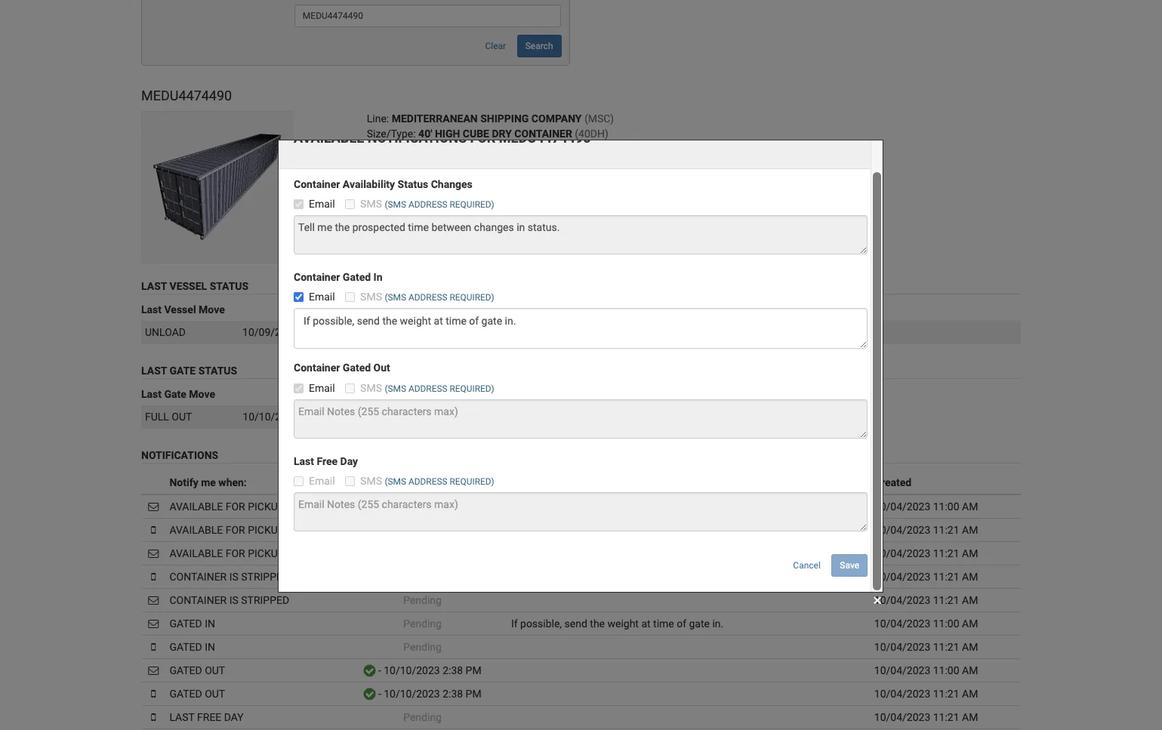 Task type: describe. For each thing, give the bounding box(es) containing it.
gated in for 10/04/2023 11:00 am
[[169, 617, 215, 630]]

3 gated from the top
[[169, 664, 202, 676]]

available for pickup for - 10/10/2023 9:14 am's envelope o icon
[[169, 500, 284, 513]]

day
[[224, 711, 244, 723]]

notify me when:
[[169, 476, 247, 488]]

in for 10/04/2023 11:00 am
[[205, 617, 215, 630]]

sent
[[412, 476, 433, 488]]

last
[[169, 711, 194, 723]]

4 11:21 from the top
[[933, 594, 959, 606]]

- 10/10/2023 2:38 pm for 10/04/2023 11:00 am
[[376, 664, 481, 676]]

lbs
[[486, 188, 504, 200]]

1 stripped from the top
[[241, 571, 289, 583]]

2 gated from the top
[[169, 641, 202, 653]]

number
[[407, 388, 445, 400]]

pickup for third lg icon from the bottom of the page
[[248, 500, 284, 513]]

available for mobile icon for available
[[169, 524, 223, 536]]

1 is from the top
[[229, 571, 238, 583]]

pm for 10/04/2023 11:21 am
[[466, 688, 481, 700]]

container inside line: mediterranean shipping company (msc) size/type: 40' high cube dry container (40dh) category: import status: full location: offdock gross weight: 32,628.00 lbs required accessory:
[[514, 128, 572, 140]]

last vessel move
[[141, 304, 225, 316]]

4 gated from the top
[[169, 688, 202, 700]]

1 vertical spatial status
[[818, 304, 849, 316]]

- 10/10/2023 9:14 am for 10/04/2023 11:00 am
[[375, 500, 482, 513]]

2 pending from the top
[[403, 617, 442, 630]]

10/04/2023 11:21 am for mobile icon for available
[[874, 524, 978, 536]]

last vessel status
[[141, 280, 249, 292]]

last gate status
[[141, 365, 237, 377]]

10/09/2023
[[242, 326, 299, 338]]

at
[[641, 617, 651, 630]]

7 11:21 from the top
[[933, 711, 959, 723]]

medu4474490
[[141, 88, 232, 104]]

2:38 for 10/04/2023 11:00 am
[[443, 664, 463, 676]]

shipping
[[480, 113, 529, 125]]

weight
[[607, 617, 639, 630]]

gate for move
[[164, 388, 186, 400]]

move for last gate move
[[189, 388, 215, 400]]

the
[[590, 617, 605, 630]]

cube
[[463, 128, 489, 140]]

last free day
[[169, 711, 244, 723]]

- 10/10/2023 2:38 pm for 10/04/2023 11:21 am
[[376, 688, 481, 700]]

unload
[[145, 326, 186, 338]]

2 10/04/2023 11:00 am from the top
[[874, 617, 978, 630]]

envelope o image for - 10/10/2023 2:38 pm
[[148, 665, 159, 676]]

10/04/2023 11:21 am for envelope o image for container
[[874, 594, 978, 606]]

7 10/04/2023 from the top
[[874, 641, 930, 653]]

10/04/2023 11:21 am for container is stripped's mobile image
[[874, 571, 978, 583]]

32,628.00
[[435, 188, 483, 200]]

gross
[[367, 188, 394, 200]]

- for lg image
[[378, 524, 381, 536]]

available for second envelope o icon
[[169, 547, 223, 559]]

(msc)
[[584, 113, 614, 125]]

notifications
[[141, 449, 218, 461]]

6 10/04/2023 from the top
[[874, 617, 930, 630]]

out for 10/04/2023 11:21 am
[[205, 688, 225, 700]]

8 10/04/2023 from the top
[[874, 664, 930, 676]]

gated out for 10/04/2023 11:00 am
[[169, 664, 225, 676]]

high
[[435, 128, 460, 140]]

10/04/2023 11:21 am for gated's mobile icon
[[874, 688, 978, 700]]

2 container is stripped from the top
[[169, 594, 289, 606]]

last for last gate move
[[141, 388, 162, 400]]

status for last gate status
[[198, 365, 237, 377]]

- 10/10/2023 9:14 am for 10/04/2023 11:21 am
[[375, 524, 482, 536]]

status for last vessel status
[[210, 280, 249, 292]]

- for 2nd lg icon from the top of the page
[[378, 664, 381, 676]]

offdock
[[413, 173, 460, 185]]

1 pending from the top
[[403, 594, 442, 606]]

2 stripped from the top
[[241, 594, 289, 606]]

0 vertical spatial pm
[[324, 411, 340, 423]]

Number * text field
[[294, 5, 561, 27]]

10/04/2023 11:21 am for second envelope o icon
[[874, 547, 978, 559]]

weight:
[[397, 188, 432, 200]]

last gate move
[[141, 388, 215, 400]]

mobile image for last
[[151, 712, 156, 722]]

mobile image for container is stripped
[[151, 571, 156, 582]]

10/10/2023 for 2nd lg icon from the top of the page
[[384, 664, 440, 676]]

9 10/04/2023 from the top
[[874, 688, 930, 700]]

2 vertical spatial container
[[169, 594, 227, 606]]

clear button
[[477, 35, 514, 58]]

gated in for 10/04/2023 11:21 am
[[169, 641, 215, 653]]

5 10/04/2023 from the top
[[874, 594, 930, 606]]

3 10/04/2023 from the top
[[874, 547, 930, 559]]

(40dh)
[[575, 128, 609, 140]]

me
[[201, 476, 216, 488]]

5 11:21 from the top
[[933, 641, 959, 653]]

gate
[[689, 617, 710, 630]]

10/04/2023 11:00 am for - 10/10/2023 2:38 pm
[[874, 664, 978, 676]]

when:
[[218, 476, 247, 488]]

4 pending from the top
[[403, 711, 442, 723]]

pickup for lg image
[[248, 524, 284, 536]]

10/04/2023 11:21 am for mobile icon corresponding to last
[[874, 711, 978, 723]]

vessel for status
[[169, 280, 207, 292]]

available for pickup for mobile icon for available
[[169, 524, 284, 536]]

mediterranean
[[392, 113, 478, 125]]

- for 1st lg icon from the bottom
[[378, 688, 381, 700]]

1 lg image from the top
[[363, 502, 375, 513]]

2 11:21 from the top
[[933, 547, 959, 559]]



Task type: locate. For each thing, give the bounding box(es) containing it.
2 - 10/10/2023 2:38 pm from the top
[[376, 688, 481, 700]]

last for last vessel move
[[141, 304, 162, 316]]

mobile image
[[151, 571, 156, 582], [151, 642, 156, 652]]

1 vertical spatial mobile image
[[151, 642, 156, 652]]

gate up full out
[[164, 388, 186, 400]]

2 vertical spatial 10/04/2023 11:00 am
[[874, 664, 978, 676]]

1 vertical spatial - 10/10/2023 2:38 pm
[[376, 688, 481, 700]]

4 - from the top
[[378, 688, 381, 700]]

mobile image for gated
[[151, 688, 156, 699]]

3 - from the top
[[378, 664, 381, 676]]

envelope o image for - 10/10/2023 9:14 am
[[148, 501, 159, 512]]

0 vertical spatial container is stripped
[[169, 571, 289, 583]]

company
[[531, 113, 582, 125]]

1 mobile image from the top
[[151, 525, 156, 535]]

2 - 10/10/2023 9:14 am from the top
[[375, 524, 482, 536]]

10/09/2023 8:57 am
[[242, 326, 340, 338]]

2 vertical spatial envelope o image
[[148, 665, 159, 676]]

move down the last gate status
[[189, 388, 215, 400]]

1 10/04/2023 from the top
[[874, 500, 930, 513]]

1 vertical spatial for
[[226, 524, 245, 536]]

0 vertical spatial 11:00
[[933, 500, 959, 513]]

2 in from the top
[[205, 641, 215, 653]]

container
[[514, 128, 572, 140], [169, 571, 227, 583], [169, 594, 227, 606]]

0 vertical spatial status
[[210, 280, 249, 292]]

2 gated out from the top
[[169, 688, 225, 700]]

notify
[[169, 476, 198, 488]]

2 mobile image from the top
[[151, 642, 156, 652]]

search
[[525, 41, 553, 52]]

0 vertical spatial - 10/10/2023 9:14 am
[[375, 500, 482, 513]]

0 vertical spatial 9:14
[[442, 500, 463, 513]]

location:
[[367, 173, 410, 185]]

in for 10/04/2023 11:21 am
[[205, 641, 215, 653]]

vessel up last vessel move
[[169, 280, 207, 292]]

0 vertical spatial - 10/10/2023 2:38 pm
[[376, 664, 481, 676]]

10/10/2023 for 1st lg icon from the bottom
[[384, 688, 440, 700]]

0 vertical spatial 10/04/2023 11:00 am
[[874, 500, 978, 513]]

pending
[[403, 594, 442, 606], [403, 617, 442, 630], [403, 641, 442, 653], [403, 711, 442, 723]]

2 vertical spatial pickup
[[248, 547, 284, 559]]

2 vertical spatial pm
[[466, 688, 481, 700]]

1 vertical spatial available
[[169, 524, 223, 536]]

1 vertical spatial - 10/10/2023 9:14 am
[[375, 524, 482, 536]]

last up last vessel move
[[141, 280, 167, 292]]

1 available from the top
[[169, 500, 223, 513]]

- for third lg icon from the bottom of the page
[[378, 500, 381, 513]]

time
[[653, 617, 674, 630]]

3 11:21 from the top
[[933, 571, 959, 583]]

1 vertical spatial 10/04/2023 11:00 am
[[874, 617, 978, 630]]

gated in
[[169, 617, 215, 630], [169, 641, 215, 653]]

0 vertical spatial mobile image
[[151, 571, 156, 582]]

last up unload
[[141, 304, 162, 316]]

last
[[141, 280, 167, 292], [141, 304, 162, 316], [141, 365, 167, 377], [141, 388, 162, 400]]

available for pickup for second envelope o icon
[[169, 547, 284, 559]]

4 10/04/2023 11:21 am from the top
[[874, 594, 978, 606]]

2 envelope o image from the top
[[148, 548, 159, 559]]

1 container is stripped from the top
[[169, 571, 289, 583]]

2 gated in from the top
[[169, 641, 215, 653]]

available for - 10/10/2023 9:14 am's envelope o icon
[[169, 500, 223, 513]]

move
[[199, 304, 225, 316], [189, 388, 215, 400]]

of
[[677, 617, 686, 630]]

1 vertical spatial available for pickup
[[169, 524, 284, 536]]

1 pickup from the top
[[248, 500, 284, 513]]

9:14
[[442, 500, 463, 513], [442, 524, 463, 536]]

in
[[205, 617, 215, 630], [205, 641, 215, 653]]

0 vertical spatial gate
[[169, 365, 196, 377]]

1 envelope o image from the top
[[148, 595, 159, 605]]

0 vertical spatial envelope o image
[[148, 595, 159, 605]]

1 vertical spatial pickup
[[248, 524, 284, 536]]

2 vertical spatial available for pickup
[[169, 547, 284, 559]]

move down last vessel status
[[199, 304, 225, 316]]

available
[[169, 500, 223, 513], [169, 524, 223, 536], [169, 547, 223, 559]]

1 vertical spatial in
[[205, 641, 215, 653]]

mobile image
[[151, 525, 156, 535], [151, 688, 156, 699], [151, 712, 156, 722]]

2 mobile image from the top
[[151, 688, 156, 699]]

1 vertical spatial is
[[229, 594, 238, 606]]

9:14 for 10/04/2023 11:00 am
[[442, 500, 463, 513]]

0 vertical spatial for
[[226, 500, 245, 513]]

-
[[378, 500, 381, 513], [378, 524, 381, 536], [378, 664, 381, 676], [378, 688, 381, 700]]

2 vertical spatial out
[[205, 688, 225, 700]]

11:00 for - 10/10/2023 2:38 pm
[[933, 664, 959, 676]]

for for lg image
[[226, 524, 245, 536]]

envelope o image for gated
[[148, 618, 159, 629]]

0 vertical spatial gated out
[[169, 664, 225, 676]]

2 vertical spatial 2:38
[[443, 688, 463, 700]]

gated out
[[169, 664, 225, 676], [169, 688, 225, 700]]

10/04/2023 11:00 am
[[874, 500, 978, 513], [874, 617, 978, 630], [874, 664, 978, 676]]

1 - from the top
[[378, 500, 381, 513]]

0 vertical spatial out
[[172, 411, 192, 423]]

chassis number
[[367, 388, 445, 400]]

1 vertical spatial vessel
[[164, 304, 196, 316]]

10/04/2023 11:21 am for mobile image corresponding to gated in
[[874, 641, 978, 653]]

2 vertical spatial 11:00
[[933, 664, 959, 676]]

search button
[[517, 35, 561, 58]]

10 10/04/2023 from the top
[[874, 711, 930, 723]]

1 10/04/2023 11:00 am from the top
[[874, 500, 978, 513]]

1 - 10/10/2023 9:14 am from the top
[[375, 500, 482, 513]]

1 - 10/10/2023 2:38 pm from the top
[[376, 664, 481, 676]]

0 vertical spatial in
[[205, 617, 215, 630]]

3 10/04/2023 11:00 am from the top
[[874, 664, 978, 676]]

send
[[564, 617, 587, 630]]

2 9:14 from the top
[[442, 524, 463, 536]]

3 pending from the top
[[403, 641, 442, 653]]

last up "full"
[[141, 388, 162, 400]]

2 vertical spatial status
[[198, 365, 237, 377]]

3 10/04/2023 11:21 am from the top
[[874, 571, 978, 583]]

0 vertical spatial move
[[199, 304, 225, 316]]

category:
[[367, 143, 412, 155]]

possible,
[[520, 617, 562, 630]]

clear
[[485, 41, 506, 52]]

1 vertical spatial pm
[[466, 664, 481, 676]]

gated out for 10/04/2023 11:21 am
[[169, 688, 225, 700]]

1 vertical spatial gated out
[[169, 688, 225, 700]]

0 vertical spatial vessel
[[169, 280, 207, 292]]

3 lg image from the top
[[364, 689, 376, 700]]

4 last from the top
[[141, 388, 162, 400]]

3 available for pickup from the top
[[169, 547, 284, 559]]

pm for 10/04/2023 11:00 am
[[466, 664, 481, 676]]

gate
[[169, 365, 196, 377], [164, 388, 186, 400]]

1 available for pickup from the top
[[169, 500, 284, 513]]

1 vertical spatial gated in
[[169, 641, 215, 653]]

is
[[229, 571, 238, 583], [229, 594, 238, 606]]

1 10/04/2023 11:21 am from the top
[[874, 524, 978, 536]]

full
[[145, 411, 169, 423]]

dry
[[492, 128, 512, 140]]

0 vertical spatial container
[[514, 128, 572, 140]]

pickup
[[248, 500, 284, 513], [248, 524, 284, 536], [248, 547, 284, 559]]

move for last vessel move
[[199, 304, 225, 316]]

chassis
[[367, 388, 404, 400]]

created
[[874, 476, 912, 488]]

available for pickup
[[169, 500, 284, 513], [169, 524, 284, 536], [169, 547, 284, 559]]

vessel
[[169, 280, 207, 292], [164, 304, 196, 316]]

if possible, send the weight at time of gate in.
[[511, 617, 724, 630]]

0 vertical spatial mobile image
[[151, 525, 156, 535]]

1 vertical spatial move
[[189, 388, 215, 400]]

stripped
[[241, 571, 289, 583], [241, 594, 289, 606]]

last up last gate move
[[141, 365, 167, 377]]

for
[[226, 500, 245, 513], [226, 524, 245, 536], [226, 547, 245, 559]]

2 envelope o image from the top
[[148, 618, 159, 629]]

1 gated in from the top
[[169, 617, 215, 630]]

size/type:
[[367, 128, 416, 140]]

last for last gate status
[[141, 365, 167, 377]]

2 vertical spatial available
[[169, 547, 223, 559]]

2 available from the top
[[169, 524, 223, 536]]

0 vertical spatial envelope o image
[[148, 501, 159, 512]]

10/10/2023 2:38 pm
[[243, 411, 340, 423]]

1 vertical spatial lg image
[[364, 666, 376, 676]]

1 vertical spatial container
[[169, 571, 227, 583]]

2 last from the top
[[141, 304, 162, 316]]

vessel/voyage
[[367, 304, 438, 316]]

0 vertical spatial stripped
[[241, 571, 289, 583]]

out
[[172, 411, 192, 423], [205, 664, 225, 676], [205, 688, 225, 700]]

0 vertical spatial available
[[169, 500, 223, 513]]

2 for from the top
[[226, 524, 245, 536]]

status:
[[367, 158, 400, 170]]

4 10/04/2023 from the top
[[874, 571, 930, 583]]

in.
[[712, 617, 724, 630]]

2 available for pickup from the top
[[169, 524, 284, 536]]

1 gated from the top
[[169, 617, 202, 630]]

mill/339e
[[371, 326, 422, 338]]

lg image
[[363, 502, 375, 513], [364, 666, 376, 676], [364, 689, 376, 700]]

full out
[[145, 411, 192, 423]]

0 vertical spatial available for pickup
[[169, 500, 284, 513]]

3 pickup from the top
[[248, 547, 284, 559]]

1 vertical spatial envelope o image
[[148, 548, 159, 559]]

envelope o image
[[148, 595, 159, 605], [148, 618, 159, 629]]

2 lg image from the top
[[364, 666, 376, 676]]

2 vertical spatial lg image
[[364, 689, 376, 700]]

1 vertical spatial 2:38
[[443, 664, 463, 676]]

2 - from the top
[[378, 524, 381, 536]]

10/04/2023 11:21 am
[[874, 524, 978, 536], [874, 547, 978, 559], [874, 571, 978, 583], [874, 594, 978, 606], [874, 641, 978, 653], [874, 688, 978, 700], [874, 711, 978, 723]]

3 for from the top
[[226, 547, 245, 559]]

0 vertical spatial is
[[229, 571, 238, 583]]

free
[[197, 711, 221, 723]]

1 gated out from the top
[[169, 664, 225, 676]]

10/10/2023 for third lg icon from the bottom of the page
[[384, 500, 440, 513]]

out for 10/04/2023 11:00 am
[[205, 664, 225, 676]]

3 last from the top
[[141, 365, 167, 377]]

if
[[511, 617, 518, 630]]

last for last vessel status
[[141, 280, 167, 292]]

mobile image for available
[[151, 525, 156, 535]]

5 10/04/2023 11:21 am from the top
[[874, 641, 978, 653]]

1 envelope o image from the top
[[148, 501, 159, 512]]

envelope o image
[[148, 501, 159, 512], [148, 548, 159, 559], [148, 665, 159, 676]]

2:38
[[301, 411, 322, 423], [443, 664, 463, 676], [443, 688, 463, 700]]

required
[[367, 203, 408, 215]]

mobile image for gated in
[[151, 642, 156, 652]]

line:
[[367, 113, 389, 125]]

1 9:14 from the top
[[442, 500, 463, 513]]

own
[[371, 411, 395, 423]]

2 vertical spatial mobile image
[[151, 712, 156, 722]]

2 is from the top
[[229, 594, 238, 606]]

1 last from the top
[[141, 280, 167, 292]]

2 pickup from the top
[[248, 524, 284, 536]]

7 10/04/2023 11:21 am from the top
[[874, 711, 978, 723]]

2 11:00 from the top
[[933, 617, 959, 630]]

1 for from the top
[[226, 500, 245, 513]]

1 11:21 from the top
[[933, 524, 959, 536]]

9:14 for 10/04/2023 11:21 am
[[442, 524, 463, 536]]

accessory:
[[411, 203, 463, 215]]

6 10/04/2023 11:21 am from the top
[[874, 688, 978, 700]]

am
[[324, 326, 340, 338], [465, 500, 482, 513], [962, 500, 978, 513], [465, 524, 482, 536], [962, 524, 978, 536], [962, 547, 978, 559], [962, 571, 978, 583], [962, 594, 978, 606], [962, 617, 978, 630], [962, 641, 978, 653], [962, 664, 978, 676], [962, 688, 978, 700], [962, 711, 978, 723]]

container is stripped
[[169, 571, 289, 583], [169, 594, 289, 606]]

2 10/04/2023 11:21 am from the top
[[874, 547, 978, 559]]

gate up last gate move
[[169, 365, 196, 377]]

import
[[414, 143, 446, 155]]

0 vertical spatial 2:38
[[301, 411, 322, 423]]

11:00 for - 10/10/2023 9:14 am
[[933, 500, 959, 513]]

1 vertical spatial envelope o image
[[148, 618, 159, 629]]

line: mediterranean shipping company (msc) size/type: 40' high cube dry container (40dh) category: import status: full location: offdock gross weight: 32,628.00 lbs required accessory:
[[367, 113, 614, 215]]

1 vertical spatial mobile image
[[151, 688, 156, 699]]

6 11:21 from the top
[[933, 688, 959, 700]]

for for third lg icon from the bottom of the page
[[226, 500, 245, 513]]

0 vertical spatial lg image
[[363, 502, 375, 513]]

10/10/2023 for lg image
[[384, 524, 440, 536]]

3 available from the top
[[169, 547, 223, 559]]

2 10/04/2023 from the top
[[874, 524, 930, 536]]

vessel up unload
[[164, 304, 196, 316]]

11:00
[[933, 500, 959, 513], [933, 617, 959, 630], [933, 664, 959, 676]]

1 vertical spatial container is stripped
[[169, 594, 289, 606]]

1 vertical spatial 11:00
[[933, 617, 959, 630]]

1 vertical spatial stripped
[[241, 594, 289, 606]]

1 vertical spatial gate
[[164, 388, 186, 400]]

status
[[210, 280, 249, 292], [818, 304, 849, 316], [198, 365, 237, 377]]

- 10/10/2023 9:14 am
[[375, 500, 482, 513], [375, 524, 482, 536]]

lg image
[[363, 525, 375, 536]]

full
[[402, 158, 419, 170]]

gated
[[169, 617, 202, 630], [169, 641, 202, 653], [169, 664, 202, 676], [169, 688, 202, 700]]

1 11:00 from the top
[[933, 500, 959, 513]]

3 envelope o image from the top
[[148, 665, 159, 676]]

- 10/10/2023 2:38 pm
[[376, 664, 481, 676], [376, 688, 481, 700]]

gate for status
[[169, 365, 196, 377]]

2:38 for 10/04/2023 11:21 am
[[443, 688, 463, 700]]

category
[[592, 304, 636, 316]]

1 vertical spatial out
[[205, 664, 225, 676]]

1 vertical spatial 9:14
[[442, 524, 463, 536]]

pm
[[324, 411, 340, 423], [466, 664, 481, 676], [466, 688, 481, 700]]

10/04/2023 11:00 am for - 10/10/2023 9:14 am
[[874, 500, 978, 513]]

2 vertical spatial for
[[226, 547, 245, 559]]

1 in from the top
[[205, 617, 215, 630]]

vessel for move
[[164, 304, 196, 316]]

1 mobile image from the top
[[151, 571, 156, 582]]

11:21
[[933, 524, 959, 536], [933, 547, 959, 559], [933, 571, 959, 583], [933, 594, 959, 606], [933, 641, 959, 653], [933, 688, 959, 700], [933, 711, 959, 723]]

3 mobile image from the top
[[151, 712, 156, 722]]

10/10/2023
[[243, 411, 299, 423], [384, 500, 440, 513], [384, 524, 440, 536], [384, 664, 440, 676], [384, 688, 440, 700]]

0 vertical spatial gated in
[[169, 617, 215, 630]]

40'
[[418, 128, 432, 140]]

3 11:00 from the top
[[933, 664, 959, 676]]

8:57
[[301, 326, 322, 338]]

0 vertical spatial pickup
[[248, 500, 284, 513]]

10/04/2023
[[874, 500, 930, 513], [874, 524, 930, 536], [874, 547, 930, 559], [874, 571, 930, 583], [874, 594, 930, 606], [874, 617, 930, 630], [874, 641, 930, 653], [874, 664, 930, 676], [874, 688, 930, 700], [874, 711, 930, 723]]

40dh image
[[141, 111, 294, 264]]

envelope o image for container
[[148, 595, 159, 605]]



Task type: vqa. For each thing, say whether or not it's contained in the screenshot.
10:00
no



